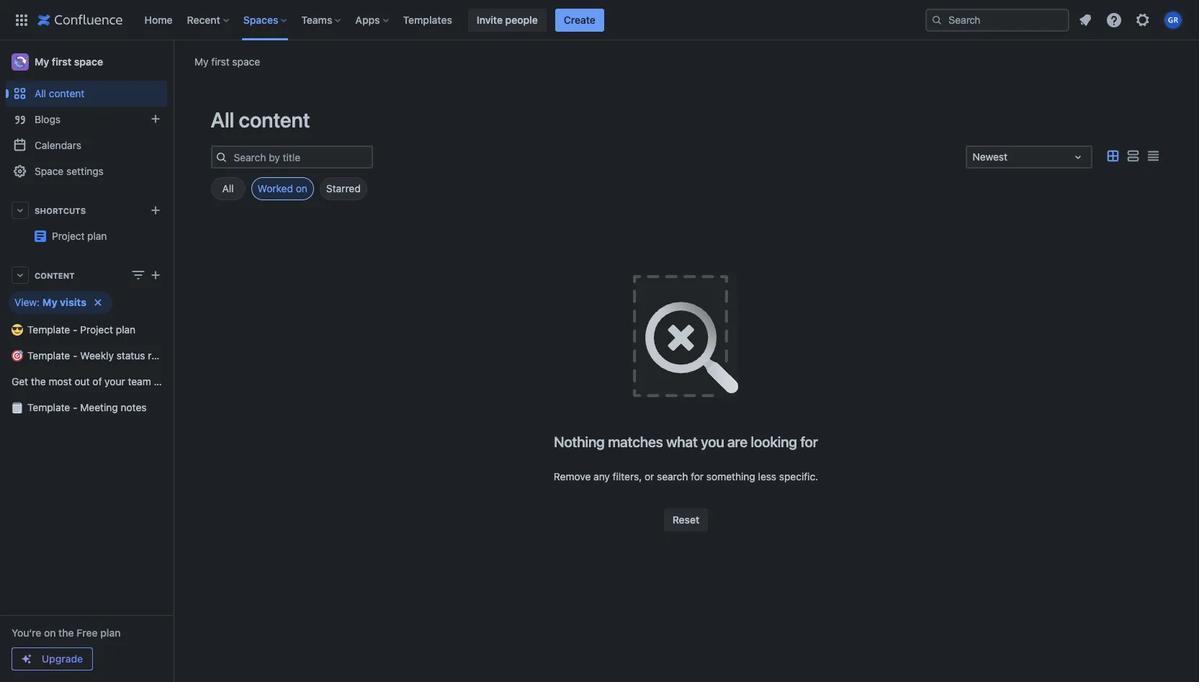 Task type: describe. For each thing, give the bounding box(es) containing it.
invite people button
[[468, 8, 547, 31]]

template - project plan link
[[6, 317, 167, 343]]

of
[[92, 375, 102, 388]]

get the most out of your team space link
[[6, 369, 182, 395]]

settings icon image
[[1134, 11, 1152, 28]]

plan down the shortcuts dropdown button on the left top of the page
[[87, 230, 107, 242]]

specific.
[[779, 470, 818, 483]]

- for meeting
[[73, 401, 77, 413]]

apps
[[355, 13, 380, 26]]

recent
[[187, 13, 220, 26]]

template for template - project plan
[[27, 323, 70, 336]]

1 horizontal spatial space
[[154, 375, 182, 388]]

team
[[128, 375, 151, 388]]

search
[[657, 470, 688, 483]]

create a blog image
[[147, 110, 164, 127]]

notification icon image
[[1077, 11, 1094, 28]]

looking
[[751, 434, 797, 450]]

filters,
[[613, 470, 642, 483]]

apps button
[[351, 8, 394, 31]]

0 horizontal spatial the
[[31, 375, 46, 388]]

invite
[[477, 13, 503, 26]]

starred
[[326, 182, 361, 194]]

0 vertical spatial for
[[801, 434, 818, 450]]

1 horizontal spatial my first space
[[194, 55, 260, 67]]

Search by title field
[[229, 147, 371, 167]]

project inside template - project plan link
[[80, 323, 113, 336]]

premium image
[[21, 653, 32, 665]]

clear view image
[[89, 294, 106, 311]]

list image
[[1124, 147, 1141, 165]]

status
[[117, 349, 145, 362]]

0 horizontal spatial project plan
[[52, 230, 107, 242]]

template - meeting notes link
[[6, 395, 167, 421]]

project plan link down the shortcuts dropdown button on the left top of the page
[[52, 230, 107, 242]]

worked on button
[[251, 177, 314, 200]]

all inside all content link
[[35, 87, 46, 99]]

get
[[12, 375, 28, 388]]

2 horizontal spatial space
[[232, 55, 260, 67]]

teams button
[[297, 8, 347, 31]]

change view image
[[130, 267, 147, 284]]

weekly
[[80, 349, 114, 362]]

:notepad_spiral: image
[[12, 402, 23, 413]]

1 horizontal spatial project plan
[[167, 224, 223, 236]]

home link
[[140, 8, 177, 31]]

plan down all button
[[203, 224, 223, 236]]

content inside all content link
[[49, 87, 85, 99]]

most
[[49, 375, 72, 388]]

first inside space element
[[52, 55, 72, 68]]

appswitcher icon image
[[13, 11, 30, 28]]

shortcuts
[[35, 206, 86, 215]]

:sunglasses: image
[[12, 324, 23, 336]]

remove any filters, or search for something less specific.
[[554, 470, 818, 483]]

Search field
[[926, 8, 1070, 31]]

reset
[[673, 514, 700, 526]]

create link
[[555, 8, 604, 31]]

matches
[[608, 434, 663, 450]]

templates link
[[399, 8, 457, 31]]

you
[[701, 434, 724, 450]]

home
[[144, 13, 173, 26]]

my first space link inside space element
[[6, 48, 167, 76]]

1 horizontal spatial first
[[211, 55, 230, 67]]

worked on
[[258, 182, 307, 194]]

templates
[[403, 13, 452, 26]]

reset button
[[664, 509, 708, 532]]

notes
[[121, 401, 147, 413]]

all content inside space element
[[35, 87, 85, 99]]

invite people
[[477, 13, 538, 26]]

template for template - meeting notes
[[27, 401, 70, 413]]

template - weekly status report link
[[6, 343, 176, 369]]

are
[[728, 434, 748, 450]]

space
[[35, 165, 64, 177]]



Task type: vqa. For each thing, say whether or not it's contained in the screenshot.
THE to the left
yes



Task type: locate. For each thing, give the bounding box(es) containing it.
recent button
[[183, 8, 235, 31]]

free
[[77, 627, 98, 639]]

2 template from the top
[[27, 349, 70, 362]]

1 horizontal spatial all content
[[211, 107, 310, 132]]

content button
[[6, 262, 167, 288]]

confluence image
[[37, 11, 123, 28], [37, 11, 123, 28]]

project
[[167, 224, 200, 236], [52, 230, 85, 242], [80, 323, 113, 336]]

1 horizontal spatial content
[[239, 107, 310, 132]]

content up blogs on the top
[[49, 87, 85, 99]]

nothing
[[554, 434, 605, 450]]

- for weekly
[[73, 349, 77, 362]]

1 vertical spatial the
[[58, 627, 74, 639]]

all up blogs on the top
[[35, 87, 46, 99]]

1 - from the top
[[73, 323, 77, 336]]

3 - from the top
[[73, 401, 77, 413]]

on inside space element
[[44, 627, 56, 639]]

blogs link
[[6, 107, 167, 133]]

my first space link
[[6, 48, 167, 76], [194, 54, 260, 69]]

3 template from the top
[[27, 401, 70, 413]]

:notepad_spiral: image
[[12, 402, 23, 413]]

on
[[296, 182, 307, 194], [44, 627, 56, 639]]

banner
[[0, 0, 1199, 40]]

collapse sidebar image
[[157, 48, 189, 76]]

spaces button
[[239, 8, 293, 31]]

- left meeting
[[73, 401, 77, 413]]

template down most
[[27, 401, 70, 413]]

project plan
[[167, 224, 223, 236], [52, 230, 107, 242]]

project plan link
[[6, 223, 223, 249], [52, 230, 107, 242]]

out
[[75, 375, 90, 388]]

people
[[505, 13, 538, 26]]

banner containing home
[[0, 0, 1199, 40]]

for right search
[[691, 470, 704, 483]]

0 vertical spatial template
[[27, 323, 70, 336]]

report
[[148, 349, 176, 362]]

something
[[707, 470, 755, 483]]

template up most
[[27, 349, 70, 362]]

your
[[105, 375, 125, 388]]

template inside template - weekly status report link
[[27, 349, 70, 362]]

0 horizontal spatial my first space link
[[6, 48, 167, 76]]

0 horizontal spatial on
[[44, 627, 56, 639]]

my first space inside space element
[[35, 55, 103, 68]]

space up all content link
[[74, 55, 103, 68]]

worked
[[258, 182, 293, 194]]

all content up search by title field
[[211, 107, 310, 132]]

any
[[594, 470, 610, 483]]

first down recent popup button
[[211, 55, 230, 67]]

2 vertical spatial -
[[73, 401, 77, 413]]

remove
[[554, 470, 591, 483]]

my right view:
[[42, 296, 57, 308]]

blogs
[[35, 113, 61, 125]]

template
[[27, 323, 70, 336], [27, 349, 70, 362], [27, 401, 70, 413]]

space settings
[[35, 165, 104, 177]]

0 vertical spatial all content
[[35, 87, 85, 99]]

you're
[[12, 627, 41, 639]]

project plan down the shortcuts dropdown button on the left top of the page
[[52, 230, 107, 242]]

0 vertical spatial content
[[49, 87, 85, 99]]

space settings link
[[6, 158, 167, 184]]

newest
[[973, 151, 1008, 163]]

open image
[[1069, 148, 1087, 166]]

plan right free
[[100, 627, 121, 639]]

you're on the free plan
[[12, 627, 121, 639]]

upgrade button
[[12, 648, 92, 670]]

template inside template - project plan link
[[27, 323, 70, 336]]

cards image
[[1104, 147, 1121, 165]]

the left free
[[58, 627, 74, 639]]

all inside all button
[[222, 182, 234, 194]]

-
[[73, 323, 77, 336], [73, 349, 77, 362], [73, 401, 77, 413]]

teams
[[301, 13, 332, 26]]

all button
[[211, 177, 245, 200]]

template - project plan image
[[35, 230, 46, 242]]

1 vertical spatial for
[[691, 470, 704, 483]]

1 vertical spatial on
[[44, 627, 56, 639]]

for right the "looking"
[[801, 434, 818, 450]]

starred button
[[320, 177, 367, 200]]

- left "weekly"
[[73, 349, 77, 362]]

on for worked
[[296, 182, 307, 194]]

plan
[[203, 224, 223, 236], [87, 230, 107, 242], [116, 323, 136, 336], [100, 627, 121, 639]]

1 vertical spatial all
[[211, 107, 234, 132]]

None text field
[[973, 150, 976, 164]]

view:
[[14, 296, 40, 308]]

1 horizontal spatial the
[[58, 627, 74, 639]]

search image
[[931, 14, 943, 26]]

on for you're
[[44, 627, 56, 639]]

content
[[49, 87, 85, 99], [239, 107, 310, 132]]

first up all content link
[[52, 55, 72, 68]]

the right get at the left of page
[[31, 375, 46, 388]]

less
[[758, 470, 777, 483]]

create a page image
[[147, 267, 164, 284]]

1 vertical spatial -
[[73, 349, 77, 362]]

0 horizontal spatial for
[[691, 470, 704, 483]]

settings
[[66, 165, 104, 177]]

or
[[645, 470, 654, 483]]

visits
[[60, 296, 86, 308]]

:dart: image
[[12, 350, 23, 362], [12, 350, 23, 362]]

0 horizontal spatial all content
[[35, 87, 85, 99]]

2 vertical spatial all
[[222, 182, 234, 194]]

upgrade
[[42, 653, 83, 665]]

0 horizontal spatial my first space
[[35, 55, 103, 68]]

0 vertical spatial on
[[296, 182, 307, 194]]

content
[[35, 270, 75, 280]]

2 vertical spatial template
[[27, 401, 70, 413]]

- for project
[[73, 323, 77, 336]]

1 template from the top
[[27, 323, 70, 336]]

all content
[[35, 87, 85, 99], [211, 107, 310, 132]]

shortcuts button
[[6, 197, 167, 223]]

0 horizontal spatial space
[[74, 55, 103, 68]]

compact list image
[[1144, 147, 1161, 165]]

my first space down recent popup button
[[194, 55, 260, 67]]

space
[[232, 55, 260, 67], [74, 55, 103, 68], [154, 375, 182, 388]]

content up search by title field
[[239, 107, 310, 132]]

global element
[[9, 0, 923, 40]]

1 vertical spatial content
[[239, 107, 310, 132]]

0 vertical spatial all
[[35, 87, 46, 99]]

meeting
[[80, 401, 118, 413]]

space down report
[[154, 375, 182, 388]]

all content up blogs on the top
[[35, 87, 85, 99]]

plan up "status"
[[116, 323, 136, 336]]

template - weekly status report
[[27, 349, 176, 362]]

0 vertical spatial the
[[31, 375, 46, 388]]

:sunglasses: image
[[12, 324, 23, 336]]

space element
[[0, 40, 223, 682]]

add shortcut image
[[147, 202, 164, 219]]

all left worked
[[222, 182, 234, 194]]

0 horizontal spatial content
[[49, 87, 85, 99]]

view: my visits
[[14, 296, 86, 308]]

project plan down all button
[[167, 224, 223, 236]]

my
[[194, 55, 209, 67], [35, 55, 49, 68], [42, 296, 57, 308]]

help icon image
[[1106, 11, 1123, 28]]

space down "spaces" on the left of the page
[[232, 55, 260, 67]]

my first space link down recent popup button
[[194, 54, 260, 69]]

all right create a blog image
[[211, 107, 234, 132]]

my first space
[[194, 55, 260, 67], [35, 55, 103, 68]]

template - project plan
[[27, 323, 136, 336]]

all content link
[[6, 81, 167, 107]]

on right the you're
[[44, 627, 56, 639]]

1 horizontal spatial my first space link
[[194, 54, 260, 69]]

on right worked
[[296, 182, 307, 194]]

1 horizontal spatial on
[[296, 182, 307, 194]]

calendars link
[[6, 133, 167, 158]]

calendars
[[35, 139, 81, 151]]

- down visits
[[73, 323, 77, 336]]

template for template - weekly status report
[[27, 349, 70, 362]]

on inside button
[[296, 182, 307, 194]]

my first space link up all content link
[[6, 48, 167, 76]]

project plan link up change view image
[[6, 223, 223, 249]]

1 vertical spatial template
[[27, 349, 70, 362]]

spaces
[[243, 13, 278, 26]]

first
[[211, 55, 230, 67], [52, 55, 72, 68]]

get the most out of your team space
[[12, 375, 182, 388]]

my right collapse sidebar image
[[194, 55, 209, 67]]

create
[[564, 13, 596, 26]]

what
[[666, 434, 698, 450]]

0 horizontal spatial first
[[52, 55, 72, 68]]

the
[[31, 375, 46, 388], [58, 627, 74, 639]]

template - meeting notes
[[27, 401, 147, 413]]

all
[[35, 87, 46, 99], [211, 107, 234, 132], [222, 182, 234, 194]]

template inside template - meeting notes link
[[27, 401, 70, 413]]

for
[[801, 434, 818, 450], [691, 470, 704, 483]]

2 - from the top
[[73, 349, 77, 362]]

0 vertical spatial -
[[73, 323, 77, 336]]

my up all content link
[[35, 55, 49, 68]]

my first space up all content link
[[35, 55, 103, 68]]

template down view: my visits
[[27, 323, 70, 336]]

1 horizontal spatial for
[[801, 434, 818, 450]]

nothing matches what you are looking for
[[554, 434, 818, 450]]

1 vertical spatial all content
[[211, 107, 310, 132]]



